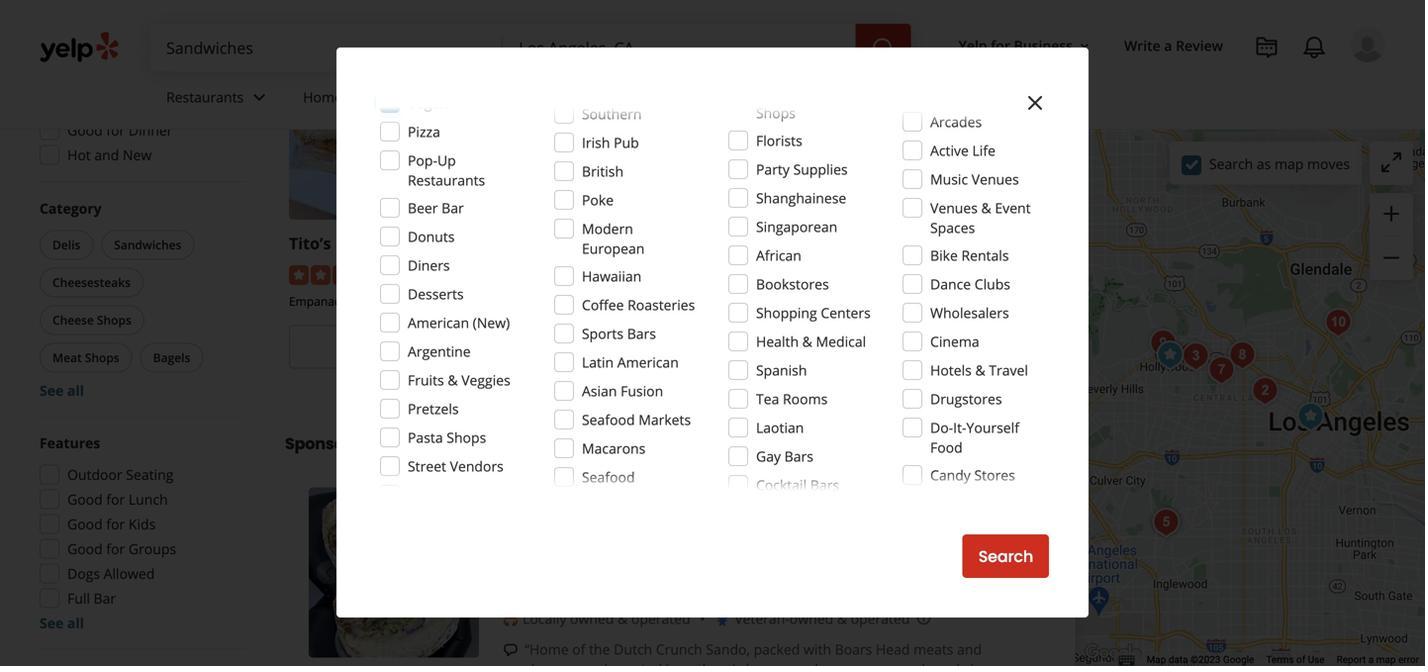 Task type: vqa. For each thing, say whether or not it's contained in the screenshot.
Firehouse Subs Link
yes



Task type: describe. For each thing, give the bounding box(es) containing it.
shopping
[[756, 303, 817, 322]]

for for lunch
[[106, 490, 125, 509]]

category
[[40, 199, 102, 218]]

shops for cheese shops
[[97, 312, 131, 328]]

report a map error
[[1337, 654, 1419, 666]]

street
[[408, 457, 446, 476]]

firehouse
[[793, 233, 871, 254]]

desserts
[[408, 285, 464, 303]]

2 sandwiches, from the left
[[826, 293, 894, 309]]

for for groups
[[106, 539, 125, 558]]

ghost sando shop image
[[309, 488, 479, 658]]

travel
[[989, 361, 1028, 380]]

group containing features
[[34, 433, 245, 633]]

evenly
[[573, 660, 615, 666]]

kids
[[129, 515, 156, 534]]

arcades
[[930, 112, 982, 131]]

closes in 48 min
[[352, 369, 462, 388]]

search for search as map moves
[[1210, 154, 1253, 173]]

music
[[930, 170, 968, 189]]

3.7 star rating image
[[793, 265, 900, 285]]

dogs allowed
[[67, 564, 155, 583]]

1 vertical spatial sando
[[566, 488, 627, 515]]

all about the bread image
[[1172, 336, 1212, 375]]

0 vertical spatial ghost
[[541, 233, 588, 254]]

previous image
[[317, 561, 341, 585]]

2 reviews) from the left
[[711, 264, 764, 283]]

& for fruits
[[448, 371, 458, 390]]

map for moves
[[1275, 154, 1304, 173]]

tito's market
[[289, 233, 393, 254]]

0 vertical spatial sando
[[592, 233, 640, 254]]

sponsored
[[285, 433, 371, 455]]

pm for open until 7:00 pm
[[701, 369, 722, 388]]

of for "home
[[572, 640, 585, 659]]

coffee roasteries
[[582, 295, 695, 314]]

authentic
[[681, 660, 742, 666]]

wholesalers
[[930, 303, 1009, 322]]

24 chevron down v2 image for restaurants
[[248, 86, 271, 109]]

16 info v2 image
[[436, 435, 452, 451]]

sports bars
[[582, 324, 656, 343]]

1 horizontal spatial sandwiches
[[420, 293, 485, 309]]

street vendors
[[408, 457, 504, 476]]

food for do-it-yourself food
[[930, 438, 963, 457]]

16 locally owned v2 image
[[503, 611, 519, 627]]

order now link
[[289, 325, 525, 369]]

pizza
[[408, 122, 440, 141]]

head
[[876, 640, 910, 659]]

user actions element
[[943, 25, 1414, 147]]

ggiata delicatessen image
[[1223, 336, 1262, 375]]

all for category
[[67, 381, 84, 400]]

shops inside the chocolatiers & shops
[[756, 103, 796, 122]]

european
[[582, 239, 645, 258]]

business categories element
[[150, 71, 1386, 129]]

& up "boars"
[[837, 609, 847, 628]]

modern
[[582, 219, 633, 238]]

zoom in image
[[1380, 202, 1404, 226]]

open until 7:00 pm
[[597, 369, 722, 388]]

a for report
[[1369, 654, 1374, 666]]

tea rooms
[[756, 390, 828, 408]]

full bar
[[67, 589, 116, 608]]

dance clubs
[[930, 275, 1011, 293]]

"home
[[525, 640, 569, 659]]

pop-
[[408, 151, 437, 170]]

good for good for lunch
[[67, 490, 103, 509]]

groups
[[129, 539, 176, 558]]

bars for sports bars
[[627, 324, 656, 343]]

closes
[[352, 369, 396, 388]]

3.7
[[908, 264, 928, 283]]

irish pub
[[582, 133, 639, 152]]

rentals
[[962, 246, 1009, 265]]

group containing category
[[36, 198, 245, 400]]

4.8 star rating image
[[541, 265, 648, 285]]

florists
[[756, 131, 803, 150]]

view website
[[607, 336, 711, 358]]

locally owned & operated
[[523, 609, 691, 628]]

& for venues
[[981, 198, 992, 217]]

mike's deli image
[[1147, 503, 1186, 542]]

clubs
[[975, 275, 1011, 293]]

16 veteran owned v2 image
[[715, 611, 731, 627]]

1 vertical spatial and
[[957, 640, 982, 659]]

seafood for seafood markets
[[582, 410, 635, 429]]

active
[[930, 141, 969, 160]]

mike's deli image
[[1147, 503, 1186, 542]]

tito's
[[289, 233, 331, 254]]

shanghainese
[[756, 189, 847, 207]]

for for dinner
[[106, 121, 125, 140]]

search image
[[872, 37, 895, 60]]

search as map moves
[[1210, 154, 1350, 173]]

get directions
[[857, 336, 966, 358]]

search for search
[[979, 545, 1033, 568]]

4:42
[[140, 22, 167, 41]]

cheesesteaks
[[52, 274, 131, 291]]

4.3
[[404, 264, 423, 283]]

data
[[1169, 654, 1188, 666]]

drugstores
[[930, 390, 1002, 408]]

a for write
[[1164, 36, 1172, 55]]

use
[[1308, 654, 1325, 666]]

house
[[746, 660, 786, 666]]

good for dinner
[[67, 121, 173, 140]]

& for health
[[802, 332, 813, 351]]

1 vertical spatial american
[[617, 353, 679, 372]]

sandwiches inside sandwiches button
[[114, 237, 182, 253]]

packed
[[754, 640, 800, 659]]

lunch
[[129, 490, 168, 509]]

free
[[456, 486, 484, 504]]

keyboard shortcuts image
[[1119, 656, 1135, 666]]

outdoor seating
[[67, 465, 174, 484]]

meats
[[914, 640, 954, 659]]

locally
[[523, 609, 567, 628]]

1 vertical spatial ghost
[[503, 488, 561, 515]]

2 until from the left
[[890, 369, 918, 388]]

bars for cocktail bars
[[810, 476, 839, 494]]

(288
[[679, 264, 707, 283]]

sponsored results
[[285, 433, 432, 455]]

until 8:30 pm
[[890, 369, 974, 388]]

party supplies
[[756, 160, 848, 179]]

google image
[[1081, 640, 1146, 666]]

0 vertical spatial venues
[[972, 170, 1019, 189]]

fruits
[[408, 371, 444, 390]]

and inside group
[[94, 146, 119, 164]]

0 vertical spatial in
[[399, 369, 412, 388]]

ggiata - west hollywood image
[[1144, 324, 1183, 363]]

restaurants link
[[150, 71, 287, 129]]

map region
[[1002, 0, 1425, 666]]

0 vertical spatial ghost sando shop
[[541, 233, 683, 254]]

singaporean
[[756, 217, 838, 236]]

food for delis, sandwiches, fast food
[[923, 293, 951, 309]]

1 until from the left
[[637, 369, 666, 388]]

view website link
[[541, 325, 777, 369]]

good for groups
[[67, 539, 176, 558]]

active life
[[930, 141, 996, 160]]

7:00
[[670, 369, 697, 388]]

wax paper - los angeles image
[[1319, 303, 1358, 342]]

southern
[[582, 104, 642, 123]]

yelp for business button
[[951, 28, 1101, 63]]

2 horizontal spatial pm
[[953, 369, 974, 388]]

hawaiian
[[582, 267, 642, 286]]

dutch
[[614, 640, 652, 659]]

argentine
[[408, 342, 471, 361]]

16 chevron down v2 image
[[1077, 38, 1093, 54]]

1 vertical spatial delis
[[612, 293, 639, 309]]

bar for beer bar
[[442, 198, 464, 217]]

& for hotels
[[975, 361, 986, 380]]

bagels button
[[140, 343, 203, 373]]

coated
[[618, 660, 662, 666]]

4.3 star rating image
[[289, 265, 396, 285]]

report a map error link
[[1337, 654, 1419, 666]]

latin american
[[582, 353, 679, 372]]

2 vertical spatial and
[[936, 660, 960, 666]]



Task type: locate. For each thing, give the bounding box(es) containing it.
reviews) for order now
[[462, 264, 515, 283]]

good
[[67, 121, 103, 140], [67, 490, 103, 509], [67, 515, 103, 534], [67, 539, 103, 558]]

& right fruits
[[448, 371, 458, 390]]

1 horizontal spatial pm
[[701, 369, 722, 388]]

1 horizontal spatial search
[[1210, 154, 1253, 173]]

1 seafood from the top
[[582, 410, 635, 429]]

3 24 chevron down v2 image from the left
[[548, 86, 572, 109]]

view
[[607, 336, 644, 358]]

operated for locally owned & operated
[[631, 609, 691, 628]]

bookstores
[[756, 275, 829, 293]]

& left event in the top of the page
[[981, 198, 992, 217]]

features
[[40, 434, 100, 452]]

good up dogs
[[67, 539, 103, 558]]

map left error
[[1377, 654, 1396, 666]]

2 see from the top
[[40, 614, 64, 633]]

0 horizontal spatial sandwiches,
[[541, 293, 609, 309]]

owned for veteran-
[[790, 609, 834, 628]]

0 vertical spatial american
[[408, 313, 469, 332]]

for up "hot and new"
[[106, 121, 125, 140]]

zoom out image
[[1380, 246, 1404, 270]]

now for order
[[414, 336, 448, 358]]

1 horizontal spatial open
[[597, 369, 634, 388]]

good down good for lunch
[[67, 515, 103, 534]]

until left the 8:30 on the right bottom of page
[[890, 369, 918, 388]]

open for open until 7:00 pm
[[597, 369, 634, 388]]

0 vertical spatial bars
[[627, 324, 656, 343]]

gay bars
[[756, 447, 814, 466]]

map
[[1275, 154, 1304, 173], [1377, 654, 1396, 666]]

expand map image
[[1380, 150, 1404, 174]]

0 horizontal spatial 24 chevron down v2 image
[[248, 86, 271, 109]]

1 vertical spatial bar
[[94, 589, 116, 608]]

1 see all button from the top
[[40, 381, 84, 400]]

& up dutch
[[618, 609, 628, 628]]

in inside "home of the dutch crunch sando, packed with boars head meats and cheese evenly coated in authentic house made sauces, spreads and slaws
[[666, 660, 678, 666]]

shopping centers
[[756, 303, 871, 322]]

write a review
[[1124, 36, 1223, 55]]

delis,
[[793, 293, 823, 309]]

order
[[366, 336, 410, 358]]

delivery
[[111, 47, 163, 65]]

shops right cheese
[[97, 312, 131, 328]]

1 horizontal spatial 24 chevron down v2 image
[[402, 86, 426, 109]]

food down (53 at the right top of page
[[923, 293, 951, 309]]

1 24 chevron down v2 image from the left
[[248, 86, 271, 109]]

search dialog
[[0, 0, 1425, 666]]

(288 reviews)
[[679, 264, 764, 283]]

0 horizontal spatial delis
[[52, 237, 80, 253]]

1 horizontal spatial american
[[617, 353, 679, 372]]

modern european
[[582, 219, 645, 258]]

owned up with
[[790, 609, 834, 628]]

for right yelp
[[991, 36, 1011, 55]]

slideshow element
[[309, 488, 479, 658]]

see all for category
[[40, 381, 84, 400]]

2 owned from the left
[[790, 609, 834, 628]]

0 vertical spatial all
[[67, 381, 84, 400]]

pm right 7:00
[[701, 369, 722, 388]]

good for kids
[[67, 515, 156, 534]]

map
[[1147, 654, 1166, 666]]

brothers sandwich shop image
[[1246, 371, 1285, 411]]

1 vertical spatial in
[[666, 660, 678, 666]]

0 horizontal spatial open
[[67, 22, 103, 41]]

sando,
[[706, 640, 750, 659]]

1 vertical spatial now
[[414, 336, 448, 358]]

gay
[[756, 447, 781, 466]]

1 horizontal spatial sandwiches,
[[826, 293, 894, 309]]

chocolatiers
[[756, 84, 836, 102]]

info icon image
[[916, 610, 932, 626], [916, 610, 932, 626]]

ghost sando shop image
[[1151, 336, 1190, 375], [1151, 336, 1190, 375]]

1 all from the top
[[67, 381, 84, 400]]

0 vertical spatial food
[[923, 293, 951, 309]]

map for error
[[1377, 654, 1396, 666]]

all down meat
[[67, 381, 84, 400]]

1 operated from the left
[[631, 609, 691, 628]]

good up hot
[[67, 121, 103, 140]]

now inside group
[[106, 22, 136, 41]]

1 horizontal spatial restaurants
[[408, 171, 485, 190]]

see all
[[40, 381, 84, 400], [40, 614, 84, 633]]

1 horizontal spatial delis
[[612, 293, 639, 309]]

1 see all from the top
[[40, 381, 84, 400]]

"home of the dutch crunch sando, packed with boars head meats and cheese evenly coated in authentic house made sauces, spreads and slaws
[[525, 640, 1003, 666]]

directions
[[888, 336, 966, 358]]

& left travel
[[975, 361, 986, 380]]

24 chevron down v2 image left home
[[248, 86, 271, 109]]

cheese shops
[[52, 312, 131, 328]]

2 good from the top
[[67, 490, 103, 509]]

bar down dogs allowed at the bottom
[[94, 589, 116, 608]]

owned up the
[[570, 609, 614, 628]]

pm right 4:42
[[171, 22, 192, 41]]

shops up 'vendors'
[[447, 428, 486, 447]]

candy stores
[[930, 466, 1015, 485]]

1 vertical spatial see
[[40, 614, 64, 633]]

©2023
[[1191, 654, 1221, 666]]

24 chevron down v2 image inside home services link
[[402, 86, 426, 109]]

2 seafood from the top
[[582, 468, 635, 487]]

veteran-
[[735, 609, 790, 628]]

notifications image
[[1303, 36, 1326, 59]]

yelp
[[959, 36, 987, 55]]

0 vertical spatial see all button
[[40, 381, 84, 400]]

of up evenly
[[572, 640, 585, 659]]

delis down category
[[52, 237, 80, 253]]

sandwiches, delis
[[541, 293, 639, 309]]

for for kids
[[106, 515, 125, 534]]

restaurants up dinner at the left of page
[[166, 88, 244, 107]]

a inside write a review link
[[1164, 36, 1172, 55]]

0 horizontal spatial now
[[106, 22, 136, 41]]

3 good from the top
[[67, 515, 103, 534]]

2 24 chevron down v2 image from the left
[[402, 86, 426, 109]]

1 horizontal spatial now
[[414, 336, 448, 358]]

veggies
[[461, 371, 511, 390]]

asian
[[582, 382, 617, 400]]

0 horizontal spatial reviews)
[[462, 264, 515, 283]]

operated up head
[[851, 609, 910, 628]]

ghost sando shop link
[[541, 233, 683, 254]]

sandwiches up the cheesesteaks
[[114, 237, 182, 253]]

pm up drugstores
[[953, 369, 974, 388]]

1 horizontal spatial in
[[666, 660, 678, 666]]

operated for veteran-owned & operated
[[851, 609, 910, 628]]

& for chocolatiers
[[840, 84, 850, 102]]

ghost sando shop down macarons
[[503, 488, 681, 515]]

a right report
[[1369, 654, 1374, 666]]

1 horizontal spatial a
[[1369, 654, 1374, 666]]

close image
[[1024, 91, 1047, 115]]

seafood markets
[[582, 410, 691, 429]]

1 horizontal spatial owned
[[790, 609, 834, 628]]

cinema
[[930, 332, 980, 351]]

chocolatiers & shops
[[756, 84, 850, 122]]

bar for full bar
[[94, 589, 116, 608]]

0 horizontal spatial american
[[408, 313, 469, 332]]

0 horizontal spatial until
[[637, 369, 666, 388]]

now up offers delivery
[[106, 22, 136, 41]]

of inside "home of the dutch crunch sando, packed with boars head meats and cheese evenly coated in authentic house made sauces, spreads and slaws
[[572, 640, 585, 659]]

1 vertical spatial search
[[979, 545, 1033, 568]]

shops inside button
[[97, 312, 131, 328]]

restaurants inside search dialog
[[408, 171, 485, 190]]

see for features
[[40, 614, 64, 633]]

0 horizontal spatial search
[[979, 545, 1033, 568]]

of for terms
[[1297, 654, 1306, 666]]

venues down the life
[[972, 170, 1019, 189]]

group
[[34, 0, 245, 171], [1370, 193, 1414, 280], [36, 198, 245, 400], [34, 433, 245, 633]]

operated
[[631, 609, 691, 628], [851, 609, 910, 628]]

& inside venues & event spaces
[[981, 198, 992, 217]]

1 sandwiches, from the left
[[541, 293, 609, 309]]

shops for meat shops
[[85, 349, 119, 366]]

2 all from the top
[[67, 614, 84, 633]]

0 vertical spatial seafood
[[582, 410, 635, 429]]

and right hot
[[94, 146, 119, 164]]

american (new)
[[408, 313, 510, 332]]

good for good for dinner
[[67, 121, 103, 140]]

16 speech v2 image
[[503, 642, 519, 658]]

search left as
[[1210, 154, 1253, 173]]

delis inside button
[[52, 237, 80, 253]]

roasteries
[[628, 295, 695, 314]]

of left "use"
[[1297, 654, 1306, 666]]

american
[[408, 313, 469, 332], [617, 353, 679, 372]]

None search field
[[150, 24, 915, 71]]

now up 48
[[414, 336, 448, 358]]

a right write
[[1164, 36, 1172, 55]]

until left 7:00
[[637, 369, 666, 388]]

0 vertical spatial see
[[40, 381, 64, 400]]

oui melrose image
[[1176, 337, 1216, 376]]

food down "do-" on the bottom right
[[930, 438, 963, 457]]

1 horizontal spatial of
[[1297, 654, 1306, 666]]

see all button down meat
[[40, 381, 84, 400]]

0 vertical spatial restaurants
[[166, 88, 244, 107]]

ghost sando shop up hawaiian
[[541, 233, 683, 254]]

home services link
[[287, 71, 442, 129]]

0 vertical spatial open
[[67, 22, 103, 41]]

sandwiches up american (new)
[[420, 293, 485, 309]]

seating
[[126, 465, 174, 484]]

see all button down full
[[40, 614, 84, 633]]

yourself
[[967, 418, 1019, 437]]

1 horizontal spatial map
[[1377, 654, 1396, 666]]

empanadas, argentine, sandwiches
[[289, 293, 485, 309]]

1 vertical spatial open
[[597, 369, 634, 388]]

food inside do-it-yourself food
[[930, 438, 963, 457]]

bars right cocktail
[[810, 476, 839, 494]]

shop up '(288'
[[644, 233, 683, 254]]

1 vertical spatial bars
[[785, 447, 814, 466]]

all down full
[[67, 614, 84, 633]]

24 chevron down v2 image left "southern"
[[548, 86, 572, 109]]

cheese
[[52, 312, 94, 328]]

shop down macarons
[[632, 488, 681, 515]]

and
[[94, 146, 119, 164], [957, 640, 982, 659], [936, 660, 960, 666]]

spreads
[[881, 660, 932, 666]]

0 horizontal spatial pm
[[171, 22, 192, 41]]

see all for features
[[40, 614, 84, 633]]

operated up crunch
[[631, 609, 691, 628]]

gluten-
[[408, 486, 456, 504]]

1 reviews) from the left
[[462, 264, 515, 283]]

see all down full
[[40, 614, 84, 633]]

shops up florists
[[756, 103, 796, 122]]

in down crunch
[[666, 660, 678, 666]]

it-
[[953, 418, 967, 437]]

firehouse subs image
[[1291, 397, 1331, 437]]

shops for pasta shops
[[447, 428, 486, 447]]

& inside the chocolatiers & shops
[[840, 84, 850, 102]]

24 chevron down v2 image up pizza on the left
[[402, 86, 426, 109]]

24 chevron down v2 image inside restaurants 'link'
[[248, 86, 271, 109]]

1 owned from the left
[[570, 609, 614, 628]]

0 vertical spatial a
[[1164, 36, 1172, 55]]

for down good for kids
[[106, 539, 125, 558]]

reviews) for get directions
[[955, 264, 1008, 283]]

seafood down macarons
[[582, 468, 635, 487]]

order now
[[366, 336, 448, 358]]

bar inside search dialog
[[442, 198, 464, 217]]

1 vertical spatial see all
[[40, 614, 84, 633]]

0 vertical spatial delis
[[52, 237, 80, 253]]

good down the outdoor
[[67, 490, 103, 509]]

latin
[[582, 353, 614, 372]]

african
[[756, 246, 802, 265]]

3 reviews) from the left
[[955, 264, 1008, 283]]

ghost up "4.8 star rating" image
[[541, 233, 588, 254]]

with
[[804, 640, 831, 659]]

1 horizontal spatial operated
[[851, 609, 910, 628]]

and right meats
[[957, 640, 982, 659]]

sando down macarons
[[566, 488, 627, 515]]

bars
[[627, 324, 656, 343], [785, 447, 814, 466], [810, 476, 839, 494]]

0 horizontal spatial map
[[1275, 154, 1304, 173]]

1 see from the top
[[40, 381, 64, 400]]

1 good from the top
[[67, 121, 103, 140]]

min
[[435, 369, 462, 388]]

shops right meat
[[85, 349, 119, 366]]

map right as
[[1275, 154, 1304, 173]]

0 horizontal spatial restaurants
[[166, 88, 244, 107]]

bars up cocktail bars
[[785, 447, 814, 466]]

1 vertical spatial shop
[[632, 488, 681, 515]]

1 horizontal spatial bar
[[442, 198, 464, 217]]

0 vertical spatial see all
[[40, 381, 84, 400]]

pm inside group
[[171, 22, 192, 41]]

see all button for features
[[40, 614, 84, 633]]

0 vertical spatial and
[[94, 146, 119, 164]]

bars down coffee roasteries
[[627, 324, 656, 343]]

stores
[[974, 466, 1015, 485]]

event
[[995, 198, 1031, 217]]

bar right beer
[[442, 198, 464, 217]]

0 horizontal spatial a
[[1164, 36, 1172, 55]]

sando up hawaiian
[[592, 233, 640, 254]]

cocktail bars
[[756, 476, 839, 494]]

bars for gay bars
[[785, 447, 814, 466]]

& down 'shopping centers' at the right
[[802, 332, 813, 351]]

delis down hawaiian
[[612, 293, 639, 309]]

1 vertical spatial map
[[1377, 654, 1396, 666]]

bagels
[[153, 349, 190, 366]]

pasta shops
[[408, 428, 486, 447]]

0 horizontal spatial bar
[[94, 589, 116, 608]]

sandwiches, down 3.7 star rating image
[[826, 293, 894, 309]]

report
[[1337, 654, 1366, 666]]

tito's market link
[[289, 233, 393, 254]]

1 vertical spatial all
[[67, 614, 84, 633]]

owned for locally
[[570, 609, 614, 628]]

supplies
[[793, 160, 848, 179]]

venues
[[972, 170, 1019, 189], [930, 198, 978, 217]]

a
[[1164, 36, 1172, 55], [1369, 654, 1374, 666]]

see for category
[[40, 381, 64, 400]]

1 vertical spatial food
[[930, 438, 963, 457]]

shops inside button
[[85, 349, 119, 366]]

2 operated from the left
[[851, 609, 910, 628]]

24 chevron down v2 image for home services
[[402, 86, 426, 109]]

spaces
[[930, 218, 975, 237]]

veteran-owned & operated
[[735, 609, 910, 628]]

health & medical
[[756, 332, 866, 351]]

and down meats
[[936, 660, 960, 666]]

ghost right free
[[503, 488, 561, 515]]

0 vertical spatial bar
[[442, 198, 464, 217]]

2 see all button from the top
[[40, 614, 84, 633]]

0 vertical spatial sandwiches
[[114, 237, 182, 253]]

0 vertical spatial now
[[106, 22, 136, 41]]

1 vertical spatial see all button
[[40, 614, 84, 633]]

venues up spaces
[[930, 198, 978, 217]]

now
[[106, 22, 136, 41], [414, 336, 448, 358]]

restaurants inside 'link'
[[166, 88, 244, 107]]

seafood for seafood
[[582, 468, 635, 487]]

meat shops button
[[40, 343, 132, 373]]

1 vertical spatial restaurants
[[408, 171, 485, 190]]

good for good for groups
[[67, 539, 103, 558]]

now for open
[[106, 22, 136, 41]]

larchmont village wine spirits & cheese image
[[1202, 350, 1242, 390]]

2 horizontal spatial 24 chevron down v2 image
[[548, 86, 572, 109]]

0 horizontal spatial in
[[399, 369, 412, 388]]

made
[[789, 660, 826, 666]]

0 horizontal spatial owned
[[570, 609, 614, 628]]

all for features
[[67, 614, 84, 633]]

0 horizontal spatial of
[[572, 640, 585, 659]]

1 vertical spatial venues
[[930, 198, 978, 217]]

venues inside venues & event spaces
[[930, 198, 978, 217]]

life
[[973, 141, 996, 160]]

1 horizontal spatial reviews)
[[711, 264, 764, 283]]

for inside button
[[991, 36, 1011, 55]]

see all button for category
[[40, 381, 84, 400]]

1 vertical spatial ghost sando shop
[[503, 488, 681, 515]]

for up good for kids
[[106, 490, 125, 509]]

bar inside group
[[94, 589, 116, 608]]

seafood up macarons
[[582, 410, 635, 429]]

2 vertical spatial bars
[[810, 476, 839, 494]]

reviews)
[[462, 264, 515, 283], [711, 264, 764, 283], [955, 264, 1008, 283]]

see all down meat
[[40, 381, 84, 400]]

24 chevron down v2 image
[[248, 86, 271, 109], [402, 86, 426, 109], [548, 86, 572, 109]]

spanish
[[756, 361, 807, 380]]

dinner
[[129, 121, 173, 140]]

dance
[[930, 275, 971, 293]]

0 vertical spatial search
[[1210, 154, 1253, 173]]

projects image
[[1255, 36, 1279, 59]]

sandwiches, down "4.8 star rating" image
[[541, 293, 609, 309]]

good for good for kids
[[67, 515, 103, 534]]

for for business
[[991, 36, 1011, 55]]

open for open now 4:42 pm
[[67, 22, 103, 41]]

1 horizontal spatial until
[[890, 369, 918, 388]]

restaurants down up
[[408, 171, 485, 190]]

macarons
[[582, 439, 646, 458]]

pm for open now 4:42 pm
[[171, 22, 192, 41]]

4 good from the top
[[67, 539, 103, 558]]

search inside button
[[979, 545, 1033, 568]]

owned
[[570, 609, 614, 628], [790, 609, 834, 628]]

0 horizontal spatial sandwiches
[[114, 237, 182, 253]]

good for lunch
[[67, 490, 168, 509]]

for down good for lunch
[[106, 515, 125, 534]]

1 vertical spatial seafood
[[582, 468, 635, 487]]

search down stores
[[979, 545, 1033, 568]]

write a review link
[[1116, 28, 1231, 63]]

0 vertical spatial map
[[1275, 154, 1304, 173]]

& right chocolatiers
[[840, 84, 850, 102]]

allowed
[[104, 564, 155, 583]]

2 see all from the top
[[40, 614, 84, 633]]

group containing open now
[[34, 0, 245, 171]]

1 vertical spatial sandwiches
[[420, 293, 485, 309]]

get
[[857, 336, 884, 358]]

0 horizontal spatial operated
[[631, 609, 691, 628]]

meat
[[52, 349, 82, 366]]

coffee
[[582, 295, 624, 314]]

in left 48
[[399, 369, 412, 388]]

1 vertical spatial a
[[1369, 654, 1374, 666]]

2 horizontal spatial reviews)
[[955, 264, 1008, 283]]

as
[[1257, 154, 1271, 173]]

0 vertical spatial shop
[[644, 233, 683, 254]]

up
[[437, 151, 456, 170]]



